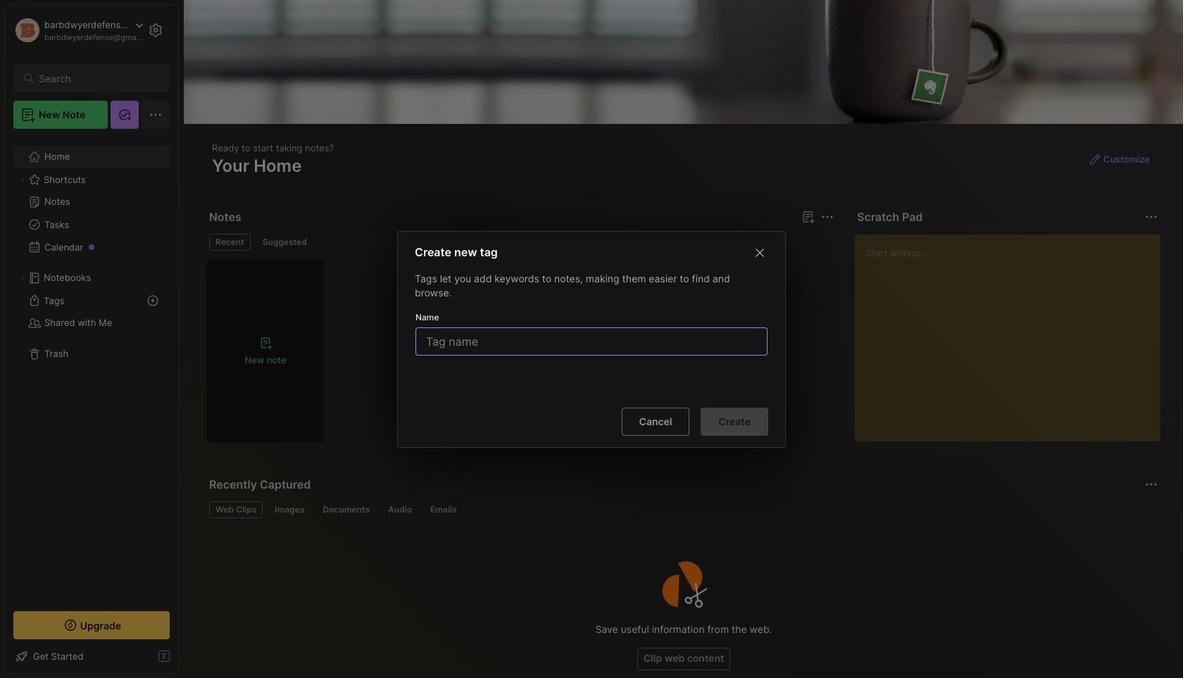 Task type: vqa. For each thing, say whether or not it's contained in the screenshot.
1st well? from right
no



Task type: describe. For each thing, give the bounding box(es) containing it.
Search text field
[[39, 72, 157, 85]]

settings image
[[147, 22, 164, 39]]

Tag name text field
[[425, 328, 761, 354]]

none search field inside the main 'element'
[[39, 70, 157, 87]]

tree inside the main 'element'
[[5, 137, 178, 599]]

close image
[[751, 244, 768, 261]]



Task type: locate. For each thing, give the bounding box(es) containing it.
Start writing… text field
[[866, 235, 1160, 430]]

1 tab list from the top
[[209, 234, 832, 251]]

None search field
[[39, 70, 157, 87]]

tab
[[209, 234, 251, 251], [256, 234, 313, 251], [209, 501, 263, 518], [269, 501, 311, 518], [317, 501, 376, 518], [382, 501, 418, 518], [424, 501, 463, 518]]

1 vertical spatial tab list
[[209, 501, 1156, 518]]

expand notebooks image
[[18, 274, 27, 282]]

2 tab list from the top
[[209, 501, 1156, 518]]

main element
[[0, 0, 183, 678]]

tab list
[[209, 234, 832, 251], [209, 501, 1156, 518]]

0 vertical spatial tab list
[[209, 234, 832, 251]]

tree
[[5, 137, 178, 599]]



